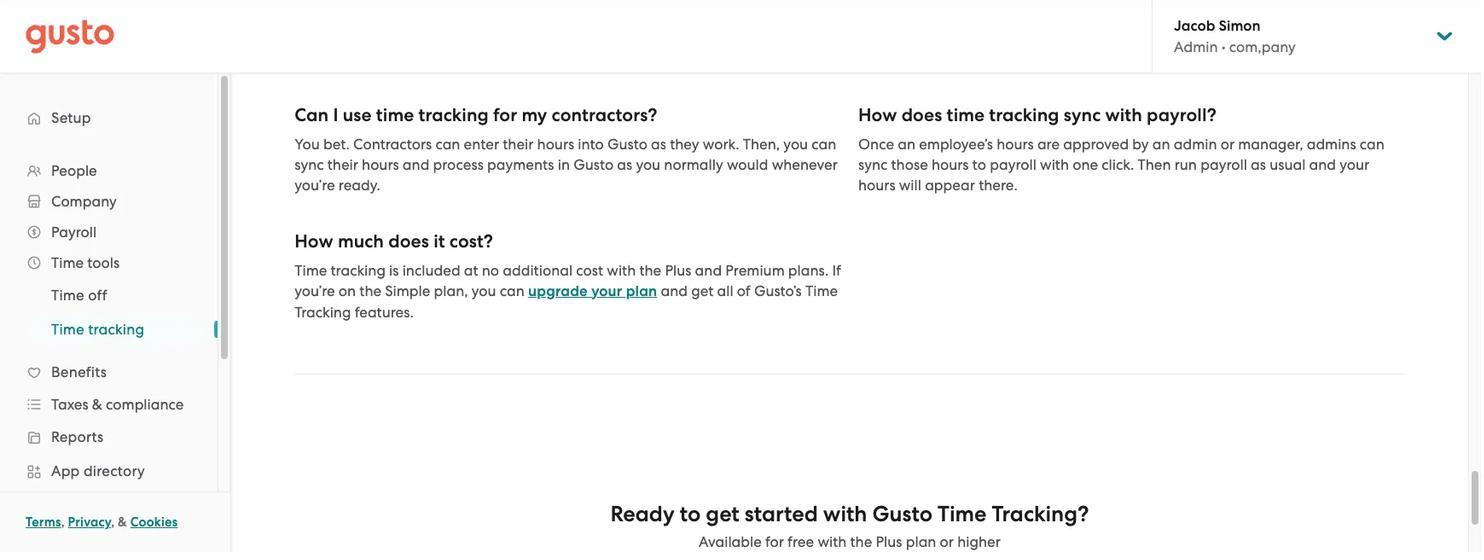 Task type: locate. For each thing, give the bounding box(es) containing it.
plan
[[626, 282, 658, 300], [906, 533, 937, 550]]

or right admin
[[1221, 135, 1235, 152]]

0 horizontal spatial you
[[472, 282, 496, 299]]

you
[[295, 135, 320, 152]]

to
[[973, 156, 987, 173], [680, 501, 701, 527]]

0 horizontal spatial payroll
[[990, 156, 1037, 173]]

1 horizontal spatial the
[[640, 262, 662, 279]]

time tools button
[[17, 248, 201, 278]]

1 vertical spatial you're
[[295, 282, 335, 299]]

& left cookies
[[118, 515, 127, 530]]

0 vertical spatial you're
[[295, 176, 335, 193]]

can up "whenever" in the top right of the page
[[812, 135, 837, 152]]

as down "manager,"
[[1251, 156, 1267, 173]]

time inside time tracking is included at no additional cost with the plus and premium plans. if you're on the simple plan, you can
[[295, 262, 327, 279]]

1 vertical spatial to
[[680, 501, 701, 527]]

you're
[[295, 176, 335, 193], [295, 282, 335, 299]]

time left "off"
[[51, 287, 84, 304]]

, left privacy link
[[61, 515, 65, 530]]

terms , privacy , & cookies
[[26, 515, 178, 530]]

cookies
[[130, 515, 178, 530]]

by
[[1133, 135, 1149, 152]]

ready
[[611, 501, 675, 527]]

you left normally
[[636, 156, 661, 173]]

and left all
[[661, 282, 688, 299]]

0 vertical spatial your
[[1340, 156, 1370, 173]]

0 horizontal spatial ,
[[61, 515, 65, 530]]

1 vertical spatial you
[[636, 156, 661, 173]]

payroll up there.
[[990, 156, 1037, 173]]

would
[[727, 156, 769, 173]]

0 vertical spatial plus
[[665, 262, 692, 279]]

once an employee's hours are approved by an admin or manager, admins can sync those hours to payroll with one click. then run payroll as usual and your hours will appear there.
[[859, 135, 1385, 193]]

payroll down admin
[[1201, 156, 1248, 173]]

appear
[[925, 176, 976, 193]]

with inside time tracking is included at no additional cost with the plus and premium plans. if you're on the simple plan, you can
[[607, 262, 636, 279]]

cookies button
[[130, 512, 178, 533]]

setup
[[51, 109, 91, 126]]

the right "cost"
[[640, 262, 662, 279]]

&
[[92, 396, 102, 413], [118, 515, 127, 530]]

tracking down time off link in the bottom left of the page
[[88, 321, 144, 338]]

get
[[692, 282, 714, 299], [706, 501, 740, 527]]

is
[[389, 262, 399, 279]]

0 vertical spatial you
[[784, 135, 808, 152]]

time for time tracking
[[51, 321, 84, 338]]

an up those
[[898, 135, 916, 152]]

or inside ready to get started with gusto time tracking? available for free with the plus plan or higher
[[940, 533, 954, 550]]

upgrade
[[528, 282, 588, 300]]

1 horizontal spatial their
[[503, 135, 534, 152]]

jacob
[[1174, 17, 1216, 35]]

1 list from the top
[[0, 155, 218, 552]]

1 horizontal spatial to
[[973, 156, 987, 173]]

for
[[493, 104, 517, 126], [766, 533, 784, 550]]

you down no
[[472, 282, 496, 299]]

1 you're from the top
[[295, 176, 335, 193]]

sync
[[1064, 104, 1101, 126], [295, 156, 324, 173], [859, 156, 888, 173]]

1 horizontal spatial plan
[[906, 533, 937, 550]]

taxes & compliance button
[[17, 389, 201, 420]]

you're up tracking
[[295, 282, 335, 299]]

with inside the once an employee's hours are approved by an admin or manager, admins can sync those hours to payroll with one click. then run payroll as usual and your hours will appear there.
[[1041, 156, 1069, 173]]

time
[[51, 254, 84, 271], [295, 262, 327, 279], [806, 282, 838, 299], [51, 287, 84, 304], [51, 321, 84, 338], [938, 501, 987, 527]]

1 vertical spatial how
[[295, 230, 334, 252]]

1 horizontal spatial your
[[1340, 156, 1370, 173]]

company
[[51, 193, 117, 210]]

company button
[[17, 186, 201, 217]]

to right ready
[[680, 501, 701, 527]]

home image
[[26, 19, 114, 53]]

1 vertical spatial plus
[[876, 533, 903, 550]]

0 horizontal spatial the
[[360, 282, 382, 299]]

as down contractors?
[[617, 156, 633, 173]]

, left cookies
[[111, 515, 115, 530]]

taxes & compliance
[[51, 396, 184, 413]]

time up higher
[[938, 501, 987, 527]]

then,
[[743, 135, 780, 152]]

off
[[88, 287, 107, 304]]

2 horizontal spatial as
[[1251, 156, 1267, 173]]

cost
[[576, 262, 604, 279]]

will
[[899, 176, 922, 193]]

i
[[333, 104, 338, 126]]

time down payroll in the left of the page
[[51, 254, 84, 271]]

0 horizontal spatial &
[[92, 396, 102, 413]]

upgrade your plan
[[528, 282, 658, 300]]

2 vertical spatial gusto
[[873, 501, 933, 527]]

all
[[717, 282, 734, 299]]

the right on in the bottom of the page
[[360, 282, 382, 299]]

does
[[902, 104, 943, 126], [389, 230, 429, 252]]

privacy
[[68, 515, 111, 530]]

get up available
[[706, 501, 740, 527]]

your inside the once an employee's hours are approved by an admin or manager, admins can sync those hours to payroll with one click. then run payroll as usual and your hours will appear there.
[[1340, 156, 1370, 173]]

plus inside time tracking is included at no additional cost with the plus and premium plans. if you're on the simple plan, you can
[[665, 262, 692, 279]]

1 horizontal spatial an
[[1153, 135, 1171, 152]]

0 vertical spatial for
[[493, 104, 517, 126]]

you're inside you bet. contractors can enter their hours into gusto as they work. then, you can sync their hours and process payments in gusto as you normally would whenever you're ready.
[[295, 176, 335, 193]]

time inside dropdown button
[[51, 254, 84, 271]]

and
[[403, 156, 430, 173], [1310, 156, 1337, 173], [695, 262, 722, 279], [661, 282, 688, 299]]

taxes
[[51, 396, 88, 413]]

manager,
[[1239, 135, 1304, 152]]

if
[[833, 262, 841, 279]]

and down contractors
[[403, 156, 430, 173]]

hours up in
[[537, 135, 575, 152]]

0 horizontal spatial for
[[493, 104, 517, 126]]

can right admins in the right of the page
[[1360, 135, 1385, 152]]

1 horizontal spatial how
[[859, 104, 897, 126]]

0 horizontal spatial how
[[295, 230, 334, 252]]

list containing people
[[0, 155, 218, 552]]

time inside and get all of gusto's time tracking features.
[[806, 282, 838, 299]]

0 horizontal spatial does
[[389, 230, 429, 252]]

time off
[[51, 287, 107, 304]]

payroll
[[51, 224, 97, 241]]

the right free at the right of the page
[[851, 533, 873, 550]]

2 you're from the top
[[295, 282, 335, 299]]

tracking up are
[[990, 104, 1060, 126]]

1 horizontal spatial ,
[[111, 515, 115, 530]]

and inside the once an employee's hours are approved by an admin or manager, admins can sync those hours to payroll with one click. then run payroll as usual and your hours will appear there.
[[1310, 156, 1337, 173]]

1 vertical spatial or
[[940, 533, 954, 550]]

0 vertical spatial or
[[1221, 135, 1235, 152]]

payroll
[[990, 156, 1037, 173], [1201, 156, 1248, 173]]

tracking up on in the bottom of the page
[[331, 262, 386, 279]]

can i use time tracking for my contractors?
[[295, 104, 658, 126]]

can inside the once an employee's hours are approved by an admin or manager, admins can sync those hours to payroll with one click. then run payroll as usual and your hours will appear there.
[[1360, 135, 1385, 152]]

for inside ready to get started with gusto time tracking? available for free with the plus plan or higher
[[766, 533, 784, 550]]

can
[[295, 104, 329, 126]]

their down 'bet.'
[[328, 156, 358, 173]]

0 vertical spatial gusto
[[608, 135, 648, 152]]

for left free at the right of the page
[[766, 533, 784, 550]]

hours left will
[[859, 176, 896, 193]]

2 , from the left
[[111, 515, 115, 530]]

it
[[434, 230, 445, 252]]

2 vertical spatial the
[[851, 533, 873, 550]]

get inside ready to get started with gusto time tracking? available for free with the plus plan or higher
[[706, 501, 740, 527]]

2 an from the left
[[1153, 135, 1171, 152]]

to up there.
[[973, 156, 987, 173]]

list
[[0, 155, 218, 552], [0, 278, 218, 347]]

the inside ready to get started with gusto time tracking? available for free with the plus plan or higher
[[851, 533, 873, 550]]

1 horizontal spatial for
[[766, 533, 784, 550]]

to inside ready to get started with gusto time tracking? available for free with the plus plan or higher
[[680, 501, 701, 527]]

0 vertical spatial &
[[92, 396, 102, 413]]

get inside and get all of gusto's time tracking features.
[[692, 282, 714, 299]]

with right free at the right of the page
[[818, 533, 847, 550]]

hours left are
[[997, 135, 1034, 152]]

run
[[1175, 156, 1197, 173]]

and inside and get all of gusto's time tracking features.
[[661, 282, 688, 299]]

with down are
[[1041, 156, 1069, 173]]

with right the started
[[824, 501, 868, 527]]

you're down you
[[295, 176, 335, 193]]

0 vertical spatial does
[[902, 104, 943, 126]]

time for time off
[[51, 287, 84, 304]]

with right "cost"
[[607, 262, 636, 279]]

simple
[[385, 282, 430, 299]]

and up all
[[695, 262, 722, 279]]

0 vertical spatial how
[[859, 104, 897, 126]]

sync down once
[[859, 156, 888, 173]]

hours down contractors
[[362, 156, 399, 173]]

how up once
[[859, 104, 897, 126]]

much
[[338, 230, 384, 252]]

0 horizontal spatial or
[[940, 533, 954, 550]]

1 horizontal spatial payroll
[[1201, 156, 1248, 173]]

sync inside you bet. contractors can enter their hours into gusto as they work. then, you can sync their hours and process payments in gusto as you normally would whenever you're ready.
[[295, 156, 324, 173]]

plus inside ready to get started with gusto time tracking? available for free with the plus plan or higher
[[876, 533, 903, 550]]

1 horizontal spatial sync
[[859, 156, 888, 173]]

available
[[699, 533, 762, 550]]

& inside dropdown button
[[92, 396, 102, 413]]

time up contractors
[[376, 104, 414, 126]]

0 horizontal spatial sync
[[295, 156, 324, 173]]

1 vertical spatial for
[[766, 533, 784, 550]]

1 horizontal spatial time
[[947, 104, 985, 126]]

1 horizontal spatial or
[[1221, 135, 1235, 152]]

and down admins in the right of the page
[[1310, 156, 1337, 173]]

0 horizontal spatial time
[[376, 104, 414, 126]]

plan,
[[434, 282, 468, 299]]

•
[[1222, 38, 1226, 55]]

you up "whenever" in the top right of the page
[[784, 135, 808, 152]]

or
[[1221, 135, 1235, 152], [940, 533, 954, 550]]

whenever
[[772, 156, 838, 173]]

does left it
[[389, 230, 429, 252]]

free
[[788, 533, 814, 550]]

1 vertical spatial &
[[118, 515, 127, 530]]

time tracking link
[[31, 314, 201, 345]]

time tools
[[51, 254, 120, 271]]

0 horizontal spatial your
[[592, 282, 623, 300]]

an right by
[[1153, 135, 1171, 152]]

sync down you
[[295, 156, 324, 173]]

time up employee's
[[947, 104, 985, 126]]

tracking up the "enter"
[[419, 104, 489, 126]]

0 horizontal spatial an
[[898, 135, 916, 152]]

their up payments
[[503, 135, 534, 152]]

1 vertical spatial get
[[706, 501, 740, 527]]

you bet. contractors can enter their hours into gusto as they work. then, you can sync their hours and process payments in gusto as you normally would whenever you're ready.
[[295, 135, 838, 193]]

& right taxes on the left of the page
[[92, 396, 102, 413]]

2 list from the top
[[0, 278, 218, 347]]

you
[[784, 135, 808, 152], [636, 156, 661, 173], [472, 282, 496, 299]]

can down the additional
[[500, 282, 525, 299]]

your down admins in the right of the page
[[1340, 156, 1370, 173]]

0 horizontal spatial their
[[328, 156, 358, 173]]

sync up approved
[[1064, 104, 1101, 126]]

and inside you bet. contractors can enter their hours into gusto as they work. then, you can sync their hours and process payments in gusto as you normally would whenever you're ready.
[[403, 156, 430, 173]]

for left my
[[493, 104, 517, 126]]

directory
[[84, 463, 145, 480]]

they
[[670, 135, 700, 152]]

1 vertical spatial their
[[328, 156, 358, 173]]

1 horizontal spatial plus
[[876, 533, 903, 550]]

your down "cost"
[[592, 282, 623, 300]]

or inside the once an employee's hours are approved by an admin or manager, admins can sync those hours to payroll with one click. then run payroll as usual and your hours will appear there.
[[1221, 135, 1235, 152]]

1 horizontal spatial does
[[902, 104, 943, 126]]

0 vertical spatial plan
[[626, 282, 658, 300]]

terms
[[26, 515, 61, 530]]

1 horizontal spatial you
[[636, 156, 661, 173]]

gusto
[[608, 135, 648, 152], [574, 156, 614, 173], [873, 501, 933, 527]]

how left much
[[295, 230, 334, 252]]

2 payroll from the left
[[1201, 156, 1248, 173]]

1 , from the left
[[61, 515, 65, 530]]

once
[[859, 135, 895, 152]]

0 vertical spatial to
[[973, 156, 987, 173]]

2 horizontal spatial the
[[851, 533, 873, 550]]

2 horizontal spatial you
[[784, 135, 808, 152]]

2 vertical spatial you
[[472, 282, 496, 299]]

time up tracking
[[295, 262, 327, 279]]

0 vertical spatial get
[[692, 282, 714, 299]]

1 vertical spatial plan
[[906, 533, 937, 550]]

or left higher
[[940, 533, 954, 550]]

process
[[433, 156, 484, 173]]

can
[[436, 135, 460, 152], [812, 135, 837, 152], [1360, 135, 1385, 152], [500, 282, 525, 299]]

time down "time off"
[[51, 321, 84, 338]]

2 time from the left
[[947, 104, 985, 126]]

as left they
[[651, 135, 667, 152]]

0 horizontal spatial plus
[[665, 262, 692, 279]]

and inside time tracking is included at no additional cost with the plus and premium plans. if you're on the simple plan, you can
[[695, 262, 722, 279]]

2 horizontal spatial sync
[[1064, 104, 1101, 126]]

premium
[[726, 262, 785, 279]]

1 vertical spatial your
[[592, 282, 623, 300]]

get left all
[[692, 282, 714, 299]]

0 vertical spatial the
[[640, 262, 662, 279]]

time down plans.
[[806, 282, 838, 299]]

tracking?
[[992, 501, 1090, 527]]

sync inside the once an employee's hours are approved by an admin or manager, admins can sync those hours to payroll with one click. then run payroll as usual and your hours will appear there.
[[859, 156, 888, 173]]

does up employee's
[[902, 104, 943, 126]]

0 horizontal spatial to
[[680, 501, 701, 527]]



Task type: vqa. For each thing, say whether or not it's contained in the screenshot.
the leftmost service
no



Task type: describe. For each thing, give the bounding box(es) containing it.
you inside time tracking is included at no additional cost with the plus and premium plans. if you're on the simple plan, you can
[[472, 282, 496, 299]]

as inside the once an employee's hours are approved by an admin or manager, admins can sync those hours to payroll with one click. then run payroll as usual and your hours will appear there.
[[1251, 156, 1267, 173]]

admins
[[1307, 135, 1357, 152]]

app directory
[[51, 463, 145, 480]]

1 vertical spatial does
[[389, 230, 429, 252]]

higher
[[958, 533, 1001, 550]]

how for how much does it cost?
[[295, 230, 334, 252]]

in
[[558, 156, 570, 173]]

benefits
[[51, 364, 107, 381]]

my
[[522, 104, 547, 126]]

gusto inside ready to get started with gusto time tracking? available for free with the plus plan or higher
[[873, 501, 933, 527]]

how much does it cost?
[[295, 230, 493, 252]]

started
[[745, 501, 818, 527]]

tracking inside list
[[88, 321, 144, 338]]

you're inside time tracking is included at no additional cost with the plus and premium plans. if you're on the simple plan, you can
[[295, 282, 335, 299]]

bet.
[[323, 135, 350, 152]]

admin
[[1174, 38, 1218, 55]]

people button
[[17, 155, 201, 186]]

admin
[[1174, 135, 1218, 152]]

cost?
[[450, 230, 493, 252]]

features.
[[355, 303, 414, 321]]

additional
[[503, 262, 573, 279]]

on
[[339, 282, 356, 299]]

app
[[51, 463, 80, 480]]

one
[[1073, 156, 1099, 173]]

setup link
[[17, 102, 201, 133]]

time tracking
[[51, 321, 144, 338]]

hours up appear
[[932, 156, 969, 173]]

no
[[482, 262, 499, 279]]

included
[[403, 262, 461, 279]]

1 horizontal spatial as
[[651, 135, 667, 152]]

normally
[[664, 156, 724, 173]]

can inside time tracking is included at no additional cost with the plus and premium plans. if you're on the simple plan, you can
[[500, 282, 525, 299]]

0 vertical spatial their
[[503, 135, 534, 152]]

then
[[1138, 156, 1171, 173]]

at
[[464, 262, 478, 279]]

click.
[[1102, 156, 1135, 173]]

of
[[737, 282, 751, 299]]

list containing time off
[[0, 278, 218, 347]]

contractors?
[[552, 104, 658, 126]]

use
[[343, 104, 372, 126]]

upgrade your plan link
[[528, 282, 658, 300]]

are
[[1038, 135, 1060, 152]]

time off link
[[31, 280, 201, 311]]

plan inside ready to get started with gusto time tracking? available for free with the plus plan or higher
[[906, 533, 937, 550]]

reports
[[51, 428, 104, 446]]

contractors
[[353, 135, 432, 152]]

1 payroll from the left
[[990, 156, 1037, 173]]

employee's
[[919, 135, 993, 152]]

plans.
[[789, 262, 829, 279]]

1 time from the left
[[376, 104, 414, 126]]

jacob simon admin • com,pany
[[1174, 17, 1296, 55]]

0 horizontal spatial as
[[617, 156, 633, 173]]

time tracking is included at no additional cost with the plus and premium plans. if you're on the simple plan, you can
[[295, 262, 841, 299]]

1 horizontal spatial &
[[118, 515, 127, 530]]

1 vertical spatial gusto
[[574, 156, 614, 173]]

how does time tracking sync with payroll?
[[859, 104, 1217, 126]]

ready to get started with gusto time tracking? available for free with the plus plan or higher
[[611, 501, 1090, 550]]

time for time tracking is included at no additional cost with the plus and premium plans. if you're on the simple plan, you can
[[295, 262, 327, 279]]

privacy link
[[68, 515, 111, 530]]

ready.
[[339, 176, 381, 193]]

1 vertical spatial the
[[360, 282, 382, 299]]

payroll?
[[1147, 104, 1217, 126]]

terms link
[[26, 515, 61, 530]]

simon
[[1219, 17, 1261, 35]]

time inside ready to get started with gusto time tracking? available for free with the plus plan or higher
[[938, 501, 987, 527]]

0 horizontal spatial plan
[[626, 282, 658, 300]]

tracking inside time tracking is included at no additional cost with the plus and premium plans. if you're on the simple plan, you can
[[331, 262, 386, 279]]

work.
[[703, 135, 740, 152]]

usual
[[1270, 156, 1306, 173]]

tools
[[87, 254, 120, 271]]

payroll button
[[17, 217, 201, 248]]

1 an from the left
[[898, 135, 916, 152]]

can up process
[[436, 135, 460, 152]]

gusto navigation element
[[0, 73, 218, 552]]

reports link
[[17, 422, 201, 452]]

there.
[[979, 176, 1018, 193]]

payments
[[487, 156, 554, 173]]

time for time tools
[[51, 254, 84, 271]]

compliance
[[106, 396, 184, 413]]

those
[[891, 156, 928, 173]]

people
[[51, 162, 97, 179]]

tracking
[[295, 303, 351, 321]]

app directory link
[[17, 456, 201, 487]]

gusto's
[[754, 282, 802, 299]]

with up by
[[1106, 104, 1143, 126]]

and get all of gusto's time tracking features.
[[295, 282, 838, 321]]

how for how does time tracking sync with payroll?
[[859, 104, 897, 126]]

to inside the once an employee's hours are approved by an admin or manager, admins can sync those hours to payroll with one click. then run payroll as usual and your hours will appear there.
[[973, 156, 987, 173]]

com,pany
[[1230, 38, 1296, 55]]

into
[[578, 135, 604, 152]]

benefits link
[[17, 357, 201, 388]]



